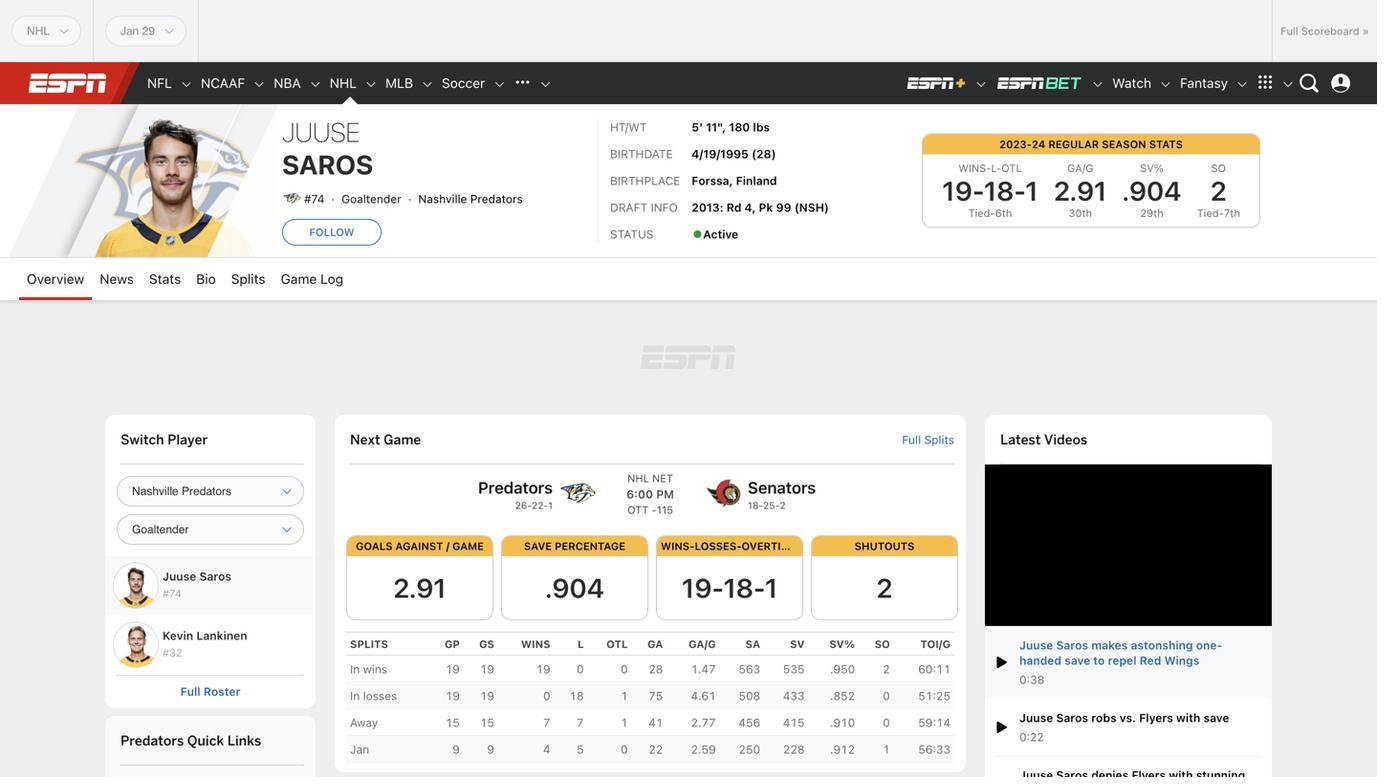 Task type: vqa. For each thing, say whether or not it's contained in the screenshot.


Task type: describe. For each thing, give the bounding box(es) containing it.
fantasy
[[1181, 75, 1229, 91]]

1 horizontal spatial nashville predators image
[[282, 189, 301, 208]]

5'
[[692, 121, 703, 134]]

senators
[[748, 478, 816, 498]]

1,
[[308, 23, 318, 36]]

nfl image
[[180, 78, 193, 91]]

2013: rd 4, pk 99 (nsh)
[[692, 201, 830, 214]]

2013:
[[692, 201, 724, 214]]

4,
[[745, 201, 756, 214]]

51:25
[[919, 690, 951, 703]]

1 left 41
[[621, 717, 628, 730]]

splits inside next game element
[[925, 433, 955, 447]]

228
[[784, 744, 805, 757]]

net for nhl net 6:00 pm ott -115
[[653, 473, 674, 485]]

»
[[1363, 25, 1370, 37]]

nhl for nhl net
[[312, 5, 333, 17]]

2 right .950
[[883, 663, 891, 677]]

status
[[611, 228, 654, 241]]

so 2 tied-7th
[[1198, 162, 1241, 220]]

pm inside nhl net 6:00 pm ott -115
[[657, 488, 674, 501]]

ga/g 2.91 30th
[[1055, 162, 1108, 220]]

2 9 from the left
[[487, 744, 495, 757]]

0 vertical spatial predators
[[471, 192, 523, 206]]

goals against per game element
[[1047, 162, 1115, 175]]

2 horizontal spatial nashville predators image
[[559, 474, 597, 512]]

latest videos
[[1001, 432, 1088, 449]]

profile management image
[[1332, 74, 1351, 93]]

.912
[[831, 744, 856, 757]]

75
[[649, 690, 663, 703]]

115
[[657, 504, 674, 517]]

2023-24 regular season stats
[[1000, 138, 1184, 151]]

0 horizontal spatial otl
[[607, 639, 628, 651]]

#32
[[163, 648, 182, 660]]

1 15 from the left
[[446, 717, 460, 730]]

watch link
[[1105, 62, 1160, 104]]

1 9 from the left
[[453, 744, 460, 757]]

next
[[350, 432, 380, 449]]

2 inside 'senators 18-25-2'
[[780, 500, 786, 511]]

18
[[570, 690, 584, 703]]

in wins
[[350, 663, 388, 677]]

saros for 0:38
[[1057, 639, 1089, 652]]

38
[[321, 43, 334, 55]]

2 vertical spatial splits
[[350, 639, 388, 651]]

goals against / game
[[356, 541, 484, 553]]

0 horizontal spatial 22-
[[289, 23, 308, 36]]

.950
[[831, 663, 856, 677]]

sa
[[746, 639, 761, 651]]

game log
[[281, 271, 344, 287]]

video player region
[[986, 465, 1273, 627]]

log
[[321, 271, 344, 287]]

24
[[1033, 138, 1046, 151]]

0 horizontal spatial espn bet image
[[996, 76, 1084, 91]]

save
[[524, 541, 552, 553]]

1 left 75
[[621, 690, 628, 703]]

videos
[[1045, 432, 1088, 449]]

rank element for 2
[[1190, 207, 1249, 220]]

nba image
[[309, 78, 322, 91]]

net for nhl net
[[337, 5, 357, 17]]

pk
[[759, 201, 774, 214]]

nsh
[[233, 23, 257, 36]]

espn more sports home page image
[[508, 69, 537, 98]]

-
[[652, 504, 657, 517]]

to
[[1094, 654, 1106, 668]]

save percentage
[[524, 541, 626, 553]]

#74 inside juuse saros #74
[[163, 588, 182, 601]]

saros for #74
[[200, 570, 232, 584]]

more sports image
[[539, 78, 552, 91]]

nashville predators link
[[419, 192, 523, 206]]

1 horizontal spatial more espn image
[[1282, 78, 1296, 91]]

gs
[[479, 639, 495, 651]]

ott inside nhl net 6:00 pm ott -115
[[628, 504, 649, 517]]

game inside game log link
[[281, 271, 317, 287]]

1 inside predators 26-22-1
[[549, 500, 553, 511]]

nashville predators
[[419, 192, 523, 206]]

full scoreboard »
[[1281, 25, 1370, 37]]

wins-
[[959, 162, 992, 175]]

nba
[[274, 75, 301, 91]]

global navigation element
[[19, 62, 1359, 104]]

0 left '22'
[[621, 744, 628, 757]]

in for in losses
[[350, 690, 360, 703]]

juuse for juuse saros
[[163, 570, 196, 584]]

in losses
[[350, 690, 397, 703]]

563
[[739, 663, 761, 677]]

so for so
[[875, 639, 891, 651]]

senators 18-25-2
[[748, 478, 816, 511]]

save percentage element
[[1115, 162, 1190, 175]]

250
[[739, 744, 761, 757]]

0 vertical spatial pm
[[238, 5, 255, 17]]

game log link
[[273, 258, 351, 300]]

18- inside wins-l-otl 19-18-1 tied-6th
[[984, 175, 1026, 207]]

rd
[[727, 201, 742, 214]]

1 vertical spatial 19-
[[682, 573, 724, 604]]

0 horizontal spatial nashville predators image
[[67, 80, 278, 291]]

one-
[[1197, 639, 1223, 652]]

sv% .904 29th
[[1123, 162, 1182, 220]]

0 vertical spatial #74
[[304, 192, 325, 206]]

full roster link
[[180, 686, 241, 699]]

26-22-1, 53 pts
[[271, 23, 357, 36]]

juuse for juuse
[[282, 116, 360, 148]]

sv% for sv% .904 29th
[[1141, 162, 1164, 175]]

1.47
[[691, 663, 716, 677]]

2 down shutouts
[[877, 573, 893, 604]]

4/19/1995
[[692, 147, 749, 161]]

flyers
[[1140, 712, 1174, 725]]

full splits link
[[903, 433, 955, 447]]

1 vertical spatial juuse saros image
[[113, 563, 159, 609]]

180
[[729, 121, 750, 134]]

info
[[651, 201, 678, 214]]

save for handed
[[1065, 654, 1091, 668]]

5
[[577, 744, 584, 757]]

sv
[[791, 639, 805, 651]]

watch image
[[1160, 78, 1173, 91]]

1 right .912 at the right bottom of the page
[[883, 744, 891, 757]]

18-25-2, 38 pts
[[271, 43, 357, 55]]

28
[[649, 663, 663, 677]]

soccer image
[[493, 78, 506, 91]]

rank element for 2.91
[[1047, 207, 1115, 220]]

ncaaf image
[[253, 78, 266, 91]]

full scoreboard » link
[[1273, 0, 1378, 62]]

against
[[396, 541, 443, 553]]

birthdate
[[611, 147, 673, 161]]

rank element for .904
[[1115, 207, 1190, 220]]

0 horizontal spatial more espn image
[[1252, 69, 1280, 98]]

nhl image
[[365, 78, 378, 91]]

4
[[544, 744, 551, 757]]

so for so 2 tied-7th
[[1212, 162, 1227, 175]]

nhl for nhl
[[330, 75, 357, 91]]

ga/g for ga/g 2.91 30th
[[1068, 162, 1094, 175]]

away
[[350, 717, 378, 730]]

6th
[[996, 207, 1013, 220]]

1 7 from the left
[[544, 717, 551, 730]]

nhl for nhl net 6:00 pm ott -115
[[628, 473, 650, 485]]

espn+ image
[[906, 76, 968, 91]]

6:00 inside nhl net 6:00 pm ott -115
[[627, 488, 654, 501]]

stats
[[149, 271, 181, 287]]

watch
[[1113, 75, 1152, 91]]

full for full scoreboard »
[[1281, 25, 1299, 37]]

1 vertical spatial 2.91
[[394, 573, 447, 604]]

nfl link
[[140, 62, 180, 104]]

full for full roster
[[180, 686, 201, 699]]

full roster
[[180, 686, 241, 699]]

game inside next game element
[[384, 432, 421, 449]]

news link
[[92, 258, 142, 300]]

433
[[784, 690, 805, 703]]

ga
[[648, 639, 663, 651]]

456
[[739, 717, 761, 730]]

red
[[1140, 654, 1162, 668]]

next game element
[[350, 415, 955, 465]]

forssa, finland
[[692, 174, 778, 188]]

predators quick links
[[121, 733, 261, 750]]

switch
[[121, 432, 164, 449]]

nashville
[[419, 192, 467, 206]]

2 7 from the left
[[577, 717, 584, 730]]

pts for 18-25-2, 38 pts
[[337, 43, 357, 55]]

section containing switch player
[[105, 415, 316, 778]]



Task type: locate. For each thing, give the bounding box(es) containing it.
1 rank element from the left
[[935, 207, 1047, 220]]

predators for predators quick links
[[121, 733, 184, 750]]

juuse for juuse saros makes astonshing one- handed save to repel red wings
[[1020, 639, 1054, 652]]

2 vertical spatial predators
[[121, 733, 184, 750]]

net inside nhl net 6:00 pm ott -115
[[653, 473, 674, 485]]

overview
[[27, 271, 84, 287]]

1 vertical spatial in
[[350, 690, 360, 703]]

2 inside so 2 tied-7th
[[1211, 175, 1227, 207]]

news
[[100, 271, 134, 287]]

0 right .852
[[883, 690, 891, 703]]

otl down 2023-
[[1002, 162, 1023, 175]]

.904 down save percentage element on the top right
[[1123, 175, 1182, 207]]

espn bet image left watch in the top of the page
[[1092, 78, 1105, 91]]

juuse inside juuse saros makes astonshing one- handed save to repel red wings 0:38
[[1020, 639, 1054, 652]]

(nsh)
[[795, 201, 830, 214]]

60:11
[[919, 663, 951, 677]]

1 horizontal spatial 19-
[[943, 175, 984, 207]]

25- down 1,
[[289, 43, 308, 55]]

game left log
[[281, 271, 317, 287]]

splits up in wins
[[350, 639, 388, 651]]

full for full splits
[[903, 433, 922, 447]]

saros inside juuse saros #74
[[200, 570, 232, 584]]

saros inside juuse saros makes astonshing one- handed save to repel red wings 0:38
[[1057, 639, 1089, 652]]

splits right bio
[[231, 271, 266, 287]]

2.59
[[691, 744, 716, 757]]

0 vertical spatial so
[[1212, 162, 1227, 175]]

1 vertical spatial net
[[653, 473, 674, 485]]

0 vertical spatial 19-
[[943, 175, 984, 207]]

1 inside wins-l-otl 19-18-1 tied-6th
[[1026, 175, 1039, 207]]

shutouts element
[[1190, 162, 1249, 175]]

predators up save
[[478, 478, 553, 498]]

0 vertical spatial juuse saros image
[[67, 105, 278, 257]]

1 vertical spatial 22-
[[532, 500, 549, 511]]

overtime
[[742, 541, 797, 553]]

player
[[168, 432, 208, 449]]

2 horizontal spatial game
[[453, 541, 484, 553]]

1 horizontal spatial 9
[[487, 744, 495, 757]]

1 vertical spatial game
[[384, 432, 421, 449]]

1 horizontal spatial .904
[[1123, 175, 1182, 207]]

game right the next
[[384, 432, 421, 449]]

sv% down stats
[[1141, 162, 1164, 175]]

#74 up 'kevin'
[[163, 588, 182, 601]]

0 horizontal spatial sv%
[[830, 639, 856, 651]]

3 rank element from the left
[[1115, 207, 1190, 220]]

0 vertical spatial 25-
[[289, 43, 308, 55]]

predators right nashville
[[471, 192, 523, 206]]

2 tied- from the left
[[1198, 207, 1225, 220]]

quick
[[187, 733, 224, 750]]

mlb link
[[378, 62, 421, 104]]

saros left robs
[[1057, 712, 1089, 725]]

22- inside predators 26-22-1
[[532, 500, 549, 511]]

mlb image
[[421, 78, 434, 91]]

save inside juuse saros makes astonshing one- handed save to repel red wings 0:38
[[1065, 654, 1091, 668]]

22- up 2,
[[289, 23, 308, 36]]

nhl right nba icon
[[330, 75, 357, 91]]

wins-losses-overtime losses element
[[935, 162, 1047, 175]]

0 vertical spatial game
[[281, 271, 317, 287]]

0 horizontal spatial 7
[[544, 717, 551, 730]]

repel
[[1109, 654, 1137, 668]]

wins-losses-overtime losses
[[661, 541, 842, 553]]

1 vertical spatial ga/g
[[689, 639, 716, 651]]

18- down wins-losses-overtime losses
[[724, 573, 765, 604]]

1 down overtime
[[765, 573, 778, 604]]

0 vertical spatial save
[[1065, 654, 1091, 668]]

0 horizontal spatial full
[[180, 686, 201, 699]]

predators for predators 26-22-1
[[478, 478, 553, 498]]

26- inside predators 26-22-1
[[515, 500, 532, 511]]

59:14
[[919, 717, 951, 730]]

1
[[1026, 175, 1039, 207], [549, 500, 553, 511], [765, 573, 778, 604], [621, 690, 628, 703], [621, 717, 628, 730], [883, 744, 891, 757]]

wings
[[1165, 654, 1200, 668]]

in for in wins
[[350, 663, 360, 677]]

1 horizontal spatial full
[[903, 433, 922, 447]]

0 vertical spatial ott
[[233, 43, 255, 55]]

0 horizontal spatial splits
[[231, 271, 266, 287]]

rank element
[[935, 207, 1047, 220], [1047, 207, 1115, 220], [1115, 207, 1190, 220], [1190, 207, 1249, 220]]

25-
[[289, 43, 308, 55], [764, 500, 780, 511]]

0 left 18
[[544, 690, 551, 703]]

1 down 24 at the right of the page
[[1026, 175, 1039, 207]]

follow button
[[282, 219, 382, 246]]

2 horizontal spatial full
[[1281, 25, 1299, 37]]

nhl inside nhl net 6:00 pm ott -115
[[628, 473, 650, 485]]

saros up lankinen
[[200, 570, 232, 584]]

1 horizontal spatial so
[[1212, 162, 1227, 175]]

lbs
[[754, 121, 770, 134]]

6:00
[[211, 5, 235, 17], [627, 488, 654, 501]]

espn bet image
[[996, 76, 1084, 91], [1092, 78, 1105, 91]]

2 down senators
[[780, 500, 786, 511]]

juuse for juuse saros robs vs. flyers with save
[[1020, 712, 1054, 725]]

tied- down the wins-
[[969, 207, 996, 220]]

1 vertical spatial otl
[[607, 639, 628, 651]]

2 vertical spatial nhl
[[628, 473, 650, 485]]

draft
[[611, 201, 648, 214]]

1 in from the top
[[350, 663, 360, 677]]

stats link
[[142, 258, 189, 300]]

.910
[[831, 717, 856, 730]]

0 vertical spatial 22-
[[289, 23, 308, 36]]

2.91 up 30th
[[1055, 175, 1108, 207]]

rank element down goals against per game "element"
[[1047, 207, 1115, 220]]

0 horizontal spatial pm
[[238, 5, 255, 17]]

forssa,
[[692, 174, 733, 188]]

1 vertical spatial pts
[[337, 43, 357, 55]]

1 pts from the top
[[337, 23, 357, 36]]

latest videos section
[[986, 415, 1273, 778]]

15 down "gp"
[[446, 717, 460, 730]]

0 vertical spatial splits
[[231, 271, 266, 287]]

0 horizontal spatial 6:00
[[211, 5, 235, 17]]

wins-
[[661, 541, 695, 553]]

pm up 115
[[657, 488, 674, 501]]

nba link
[[266, 62, 309, 104]]

so inside so 2 tied-7th
[[1212, 162, 1227, 175]]

splits left latest
[[925, 433, 955, 447]]

rank element for l-
[[935, 207, 1047, 220]]

9
[[453, 744, 460, 757], [487, 744, 495, 757]]

2 vertical spatial full
[[180, 686, 201, 699]]

0 horizontal spatial save
[[1065, 654, 1091, 668]]

next game
[[350, 432, 421, 449]]

pts for 26-22-1, 53 pts
[[337, 23, 357, 36]]

pm up nsh
[[238, 5, 255, 17]]

ga/g
[[1068, 162, 1094, 175], [689, 639, 716, 651]]

0 vertical spatial .904
[[1123, 175, 1182, 207]]

juuse up 'kevin'
[[163, 570, 196, 584]]

0 horizontal spatial 19-
[[682, 573, 724, 604]]

pts right "53"
[[337, 23, 357, 36]]

shutouts
[[855, 541, 915, 553]]

0 vertical spatial pts
[[337, 23, 357, 36]]

.904 down save percentage at bottom
[[546, 573, 605, 604]]

0 vertical spatial otl
[[1002, 162, 1023, 175]]

saros
[[282, 149, 373, 180], [200, 570, 232, 584], [1057, 639, 1089, 652], [1057, 712, 1089, 725]]

2 pts from the top
[[337, 43, 357, 55]]

nhl down next game element
[[628, 473, 650, 485]]

1 horizontal spatial 15
[[480, 717, 495, 730]]

links
[[227, 733, 261, 750]]

more espn image
[[1252, 69, 1280, 98], [1282, 78, 1296, 91]]

sv% up .950
[[830, 639, 856, 651]]

1 vertical spatial sv%
[[830, 639, 856, 651]]

rank element down shutouts element
[[1190, 207, 1249, 220]]

pts right the 38
[[337, 43, 357, 55]]

juuse up 0:22
[[1020, 712, 1054, 725]]

juuse saros
[[282, 116, 373, 180]]

5' 11", 180 lbs
[[692, 121, 770, 134]]

0 vertical spatial net
[[337, 5, 357, 17]]

sv% for sv%
[[830, 639, 856, 651]]

26- left 1,
[[271, 23, 289, 36]]

save right with
[[1204, 712, 1230, 725]]

1 vertical spatial .904
[[546, 573, 605, 604]]

saros for 0:22
[[1057, 712, 1089, 725]]

full
[[1281, 25, 1299, 37], [903, 433, 922, 447], [180, 686, 201, 699]]

1 tied- from the left
[[969, 207, 996, 220]]

1 horizontal spatial pm
[[657, 488, 674, 501]]

kevin lankinen image
[[113, 622, 159, 668]]

0 horizontal spatial ott
[[233, 43, 255, 55]]

1 horizontal spatial #74
[[304, 192, 325, 206]]

0 vertical spatial 2.91
[[1055, 175, 1108, 207]]

nhl link
[[322, 62, 365, 104]]

juuse inside juuse saros
[[282, 116, 360, 148]]

25- inside 'senators 18-25-2'
[[764, 500, 780, 511]]

net
[[337, 5, 357, 17], [653, 473, 674, 485]]

30th
[[1069, 207, 1093, 220]]

ott
[[233, 43, 255, 55], [628, 504, 649, 517]]

so up the 7th
[[1212, 162, 1227, 175]]

net up 115
[[653, 473, 674, 485]]

0 vertical spatial nhl
[[312, 5, 333, 17]]

25- down senators
[[764, 500, 780, 511]]

2 down shutouts element
[[1211, 175, 1227, 207]]

15 down gs on the bottom
[[480, 717, 495, 730]]

1 vertical spatial full
[[903, 433, 922, 447]]

18- inside 'senators 18-25-2'
[[748, 500, 764, 511]]

finland
[[737, 174, 778, 188]]

splits
[[231, 271, 266, 287], [925, 433, 955, 447], [350, 639, 388, 651]]

sv% inside 'sv% .904 29th'
[[1141, 162, 1164, 175]]

0 vertical spatial in
[[350, 663, 360, 677]]

juuse saros #74
[[163, 570, 232, 601]]

#74
[[304, 192, 325, 206], [163, 588, 182, 601]]

juuse down nba icon
[[282, 116, 360, 148]]

so left toi/g at the right of the page
[[875, 639, 891, 651]]

1 horizontal spatial 25-
[[764, 500, 780, 511]]

saros inside juuse saros robs vs. flyers with save 0:22
[[1057, 712, 1089, 725]]

game right /
[[453, 541, 484, 553]]

save for with
[[1204, 712, 1230, 725]]

0 horizontal spatial 9
[[453, 744, 460, 757]]

nhl up "53"
[[312, 5, 333, 17]]

19- down losses-
[[682, 573, 724, 604]]

ga/g inside the ga/g 2.91 30th
[[1068, 162, 1094, 175]]

1 horizontal spatial 2.91
[[1055, 175, 1108, 207]]

nhl net
[[312, 5, 357, 17]]

2.91
[[1055, 175, 1108, 207], [394, 573, 447, 604]]

latest
[[1001, 432, 1042, 449]]

0 horizontal spatial .904
[[546, 573, 605, 604]]

regular
[[1049, 138, 1100, 151]]

1 horizontal spatial espn bet image
[[1092, 78, 1105, 91]]

22- up save
[[532, 500, 549, 511]]

4 rank element from the left
[[1190, 207, 1249, 220]]

ott left the - on the left of the page
[[628, 504, 649, 517]]

1 horizontal spatial otl
[[1002, 162, 1023, 175]]

0 vertical spatial 6:00
[[211, 5, 235, 17]]

1 horizontal spatial 22-
[[532, 500, 549, 511]]

ottawa senators image
[[704, 474, 743, 512]]

0 right .910
[[883, 717, 891, 730]]

0 vertical spatial full
[[1281, 25, 1299, 37]]

kevin lankinen #32
[[163, 630, 247, 660]]

bio link
[[189, 258, 224, 300]]

makes
[[1092, 639, 1129, 652]]

0 horizontal spatial 25-
[[289, 43, 308, 55]]

ht/wt
[[611, 121, 647, 134]]

0 horizontal spatial ga/g
[[689, 639, 716, 651]]

1 horizontal spatial ott
[[628, 504, 649, 517]]

net up 26-22-1, 53 pts
[[337, 5, 357, 17]]

22-
[[289, 23, 308, 36], [532, 500, 549, 511]]

0 left 28
[[621, 663, 628, 677]]

rank element containing 30th
[[1047, 207, 1115, 220]]

predators left quick
[[121, 733, 184, 750]]

tied- inside wins-l-otl 19-18-1 tied-6th
[[969, 207, 996, 220]]

18- up 6th
[[984, 175, 1026, 207]]

sv%
[[1141, 162, 1164, 175], [830, 639, 856, 651]]

saros up handed
[[1057, 639, 1089, 652]]

ga/g down regular
[[1068, 162, 1094, 175]]

rank element down save percentage element on the top right
[[1115, 207, 1190, 220]]

0 down l
[[577, 663, 584, 677]]

juuse inside juuse saros robs vs. flyers with save 0:22
[[1020, 712, 1054, 725]]

1 vertical spatial 26-
[[515, 500, 532, 511]]

1 horizontal spatial 26-
[[515, 500, 532, 511]]

19- inside wins-l-otl 19-18-1 tied-6th
[[943, 175, 984, 207]]

nashville predators image
[[67, 80, 278, 291], [282, 189, 301, 208], [559, 474, 597, 512]]

1 up save
[[549, 500, 553, 511]]

gp
[[445, 639, 460, 651]]

0 vertical spatial ga/g
[[1068, 162, 1094, 175]]

1 vertical spatial so
[[875, 639, 891, 651]]

rank element containing 29th
[[1115, 207, 1190, 220]]

rank element containing tied-7th
[[1190, 207, 1249, 220]]

ott down nsh
[[233, 43, 255, 55]]

saros up goaltender
[[282, 149, 373, 180]]

follow
[[309, 226, 355, 239]]

goals
[[356, 541, 393, 553]]

rank element down wins-losses-overtime losses element
[[935, 207, 1047, 220]]

otl right l
[[607, 639, 628, 651]]

/
[[446, 541, 450, 553]]

19-18-1
[[682, 573, 778, 604]]

7 up 4
[[544, 717, 551, 730]]

season
[[1103, 138, 1147, 151]]

save inside juuse saros robs vs. flyers with save 0:22
[[1204, 712, 1230, 725]]

0 horizontal spatial #74
[[163, 588, 182, 601]]

2 in from the top
[[350, 690, 360, 703]]

7 up 5
[[577, 717, 584, 730]]

l-
[[992, 162, 1002, 175]]

juuse up handed
[[1020, 639, 1054, 652]]

0 horizontal spatial game
[[281, 271, 317, 287]]

1 horizontal spatial save
[[1204, 712, 1230, 725]]

1 horizontal spatial ga/g
[[1068, 162, 1094, 175]]

2 vertical spatial game
[[453, 541, 484, 553]]

fantasy image
[[1236, 78, 1250, 91]]

1 horizontal spatial sv%
[[1141, 162, 1164, 175]]

2 15 from the left
[[480, 717, 495, 730]]

in left wins
[[350, 663, 360, 677]]

rank element containing tied-6th
[[935, 207, 1047, 220]]

losses
[[363, 690, 397, 703]]

1 vertical spatial 6:00
[[627, 488, 654, 501]]

nhl inside the global navigation element
[[330, 75, 357, 91]]

saros for saros
[[282, 149, 373, 180]]

0 horizontal spatial 2.91
[[394, 573, 447, 604]]

goaltender
[[342, 192, 402, 206]]

1 horizontal spatial 7
[[577, 717, 584, 730]]

otl inside wins-l-otl 19-18-1 tied-6th
[[1002, 162, 1023, 175]]

in left losses
[[350, 690, 360, 703]]

#74 up follow
[[304, 192, 325, 206]]

22
[[649, 744, 663, 757]]

game
[[281, 271, 317, 287], [384, 432, 421, 449], [453, 541, 484, 553]]

1 vertical spatial splits
[[925, 433, 955, 447]]

espn bet image right espn plus image
[[996, 76, 1084, 91]]

0 horizontal spatial 15
[[446, 717, 460, 730]]

6:00 up the - on the left of the page
[[627, 488, 654, 501]]

0 horizontal spatial tied-
[[969, 207, 996, 220]]

l
[[578, 639, 584, 651]]

18- down senators
[[748, 500, 764, 511]]

2 rank element from the left
[[1047, 207, 1115, 220]]

1 vertical spatial 25-
[[764, 500, 780, 511]]

ga/g up "1.47"
[[689, 639, 716, 651]]

juuse saros image
[[67, 105, 278, 257], [113, 563, 159, 609]]

2.91 down goals against / game
[[394, 573, 447, 604]]

0 horizontal spatial 26-
[[271, 23, 289, 36]]

0 horizontal spatial net
[[337, 5, 357, 17]]

99
[[777, 201, 792, 214]]

save left to
[[1065, 654, 1091, 668]]

full inside next game element
[[903, 433, 922, 447]]

19
[[446, 663, 460, 677], [480, 663, 495, 677], [536, 663, 551, 677], [446, 690, 460, 703], [480, 690, 495, 703]]

wins
[[363, 663, 388, 677]]

espn plus image
[[975, 78, 989, 91]]

losses
[[800, 541, 842, 553]]

1 horizontal spatial splits
[[350, 639, 388, 651]]

tied- inside so 2 tied-7th
[[1198, 207, 1225, 220]]

soccer link
[[434, 62, 493, 104]]

ga/g for ga/g
[[689, 639, 716, 651]]

18- left 2,
[[271, 43, 289, 55]]

juuse inside juuse saros #74
[[163, 570, 196, 584]]

6:00 up nsh
[[211, 5, 235, 17]]

1 vertical spatial #74
[[163, 588, 182, 601]]

0 horizontal spatial so
[[875, 639, 891, 651]]

nfl
[[147, 75, 172, 91]]

26- up save
[[515, 500, 532, 511]]

section
[[105, 415, 316, 778]]

1 vertical spatial predators
[[478, 478, 553, 498]]

1 horizontal spatial 6:00
[[627, 488, 654, 501]]

tied- down shutouts element
[[1198, 207, 1225, 220]]

19- down the wins-
[[943, 175, 984, 207]]

1 vertical spatial pm
[[657, 488, 674, 501]]

0:22
[[1020, 731, 1045, 744]]

overview link
[[19, 258, 92, 300]]

1 vertical spatial nhl
[[330, 75, 357, 91]]

1 horizontal spatial net
[[653, 473, 674, 485]]



